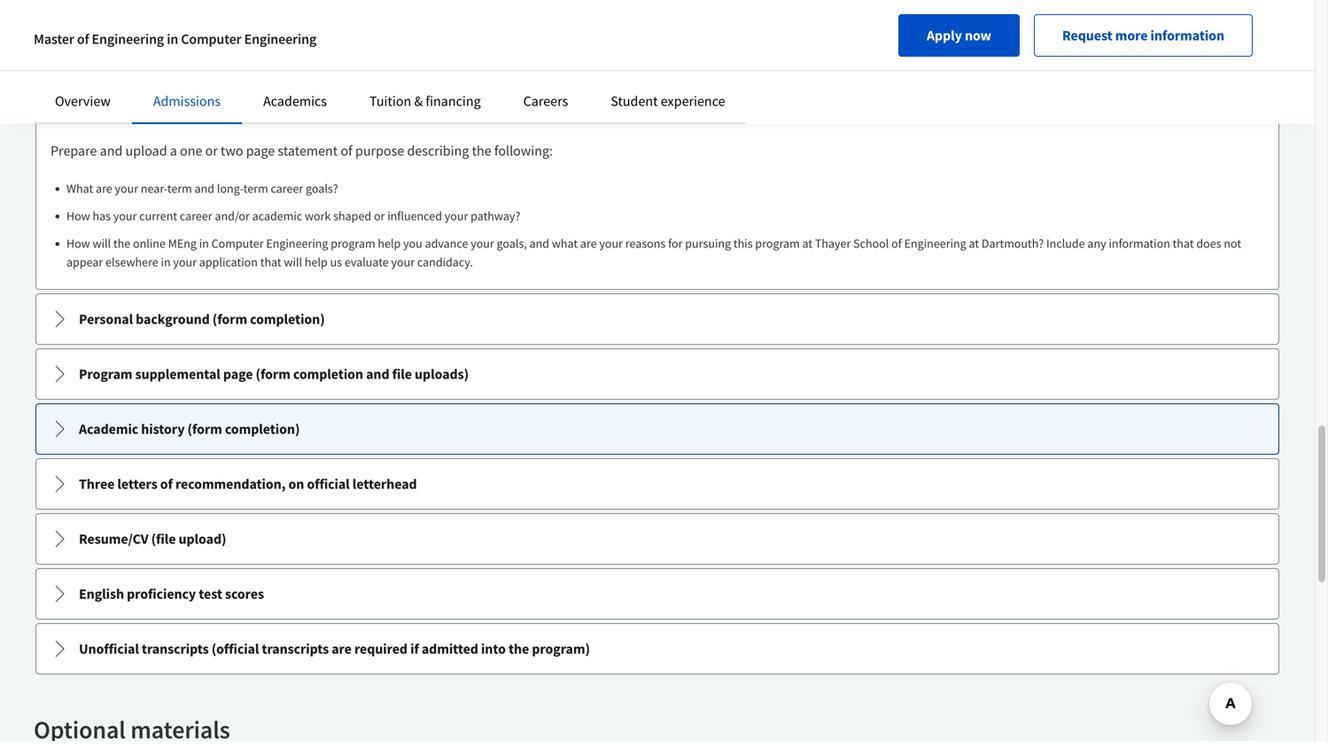 Task type: describe. For each thing, give the bounding box(es) containing it.
your left reasons
[[600, 235, 623, 251]]

and inside how will the online meng in computer engineering program help you advance your goals, and what are your reasons for pursuing this program at thayer school of engineering at dartmouth? include any information that does not appear elsewhere in your application that will help us evaluate your candidacy.
[[530, 235, 550, 251]]

academic
[[79, 420, 138, 438]]

english
[[79, 585, 124, 603]]

are inside how will the online meng in computer engineering program help you advance your goals, and what are your reasons for pursuing this program at thayer school of engineering at dartmouth? include any information that does not appear elsewhere in your application that will help us evaluate your candidacy.
[[581, 235, 597, 251]]

master
[[34, 30, 74, 48]]

program
[[79, 365, 133, 383]]

history
[[141, 420, 185, 438]]

required
[[34, 28, 133, 59]]

1 horizontal spatial the
[[472, 142, 492, 160]]

2 at from the left
[[969, 235, 980, 251]]

recommendation,
[[175, 475, 286, 493]]

unofficial transcripts (official transcripts are required if admitted into the program) button
[[36, 624, 1279, 674]]

english proficiency test scores
[[79, 585, 264, 603]]

0 vertical spatial in
[[167, 30, 178, 48]]

tuition & financing link
[[370, 92, 481, 110]]

unofficial transcripts (official transcripts are required if admitted into the program)
[[79, 640, 590, 658]]

your inside list item
[[115, 180, 138, 196]]

program)
[[532, 640, 590, 658]]

(form inside program supplemental page (form completion and file uploads) dropdown button
[[256, 365, 291, 383]]

if
[[410, 640, 419, 658]]

0 vertical spatial computer
[[181, 30, 242, 48]]

us
[[330, 254, 342, 270]]

request more information button
[[1035, 14, 1253, 57]]

your right the 'has'
[[113, 208, 137, 224]]

request
[[1063, 27, 1113, 44]]

(form for history
[[188, 420, 222, 438]]

upload) inside dropdown button
[[179, 530, 226, 548]]

program supplemental page (form completion and file uploads) button
[[36, 349, 1279, 399]]

career inside how has your current career and/or academic work shaped or influenced your pathway? list item
[[180, 208, 212, 224]]

required application materials
[[34, 28, 368, 59]]

what are your near-term and long-term career goals?
[[66, 180, 338, 196]]

apply now button
[[899, 14, 1020, 57]]

proficiency
[[127, 585, 196, 603]]

1 term from the left
[[167, 180, 192, 196]]

statement
[[278, 142, 338, 160]]

online
[[133, 235, 166, 251]]

financing
[[426, 92, 481, 110]]

include
[[1047, 235, 1086, 251]]

scores
[[225, 585, 264, 603]]

overview link
[[55, 92, 111, 110]]

reasons
[[626, 235, 666, 251]]

this
[[734, 235, 753, 251]]

purpose inside "dropdown button"
[[161, 92, 212, 110]]

candidacy.
[[417, 254, 473, 270]]

tuition
[[370, 92, 412, 110]]

student experience link
[[611, 92, 726, 110]]

one
[[180, 142, 202, 160]]

overview
[[55, 92, 111, 110]]

what
[[66, 180, 93, 196]]

student
[[611, 92, 658, 110]]

1 transcripts from the left
[[142, 640, 209, 658]]

(official
[[212, 640, 259, 658]]

academic
[[252, 208, 302, 224]]

background
[[136, 310, 210, 328]]

advance
[[425, 235, 468, 251]]

long-
[[217, 180, 244, 196]]

three letters of recommendation, on official letterhead
[[79, 475, 417, 493]]

supplemental
[[135, 365, 221, 383]]

test
[[199, 585, 222, 603]]

0 vertical spatial application
[[138, 28, 260, 59]]

work
[[305, 208, 331, 224]]

apply
[[927, 27, 963, 44]]

now
[[965, 27, 992, 44]]

evaluate
[[345, 254, 389, 270]]

the inside dropdown button
[[509, 640, 529, 658]]

near-
[[141, 180, 167, 196]]

statement of purpose (file upload)
[[79, 92, 290, 110]]

how will the online meng in computer engineering program help you advance your goals, and what are your reasons for pursuing this program at thayer school of engineering at dartmouth? include any information that does not appear elsewhere in your application that will help us evaluate your candidacy. list item
[[66, 234, 1265, 271]]

engineering right school
[[905, 235, 967, 251]]

any
[[1088, 235, 1107, 251]]

letters
[[117, 475, 158, 493]]

your left goals,
[[471, 235, 494, 251]]

completion) for personal background (form completion)
[[250, 310, 325, 328]]

the inside how will the online meng in computer engineering program help you advance your goals, and what are your reasons for pursuing this program at thayer school of engineering at dartmouth? include any information that does not appear elsewhere in your application that will help us evaluate your candidacy.
[[113, 235, 131, 251]]

1 program from the left
[[331, 235, 376, 251]]

(file inside dropdown button
[[151, 530, 176, 548]]

how for how has your current career and/or academic work shaped or influenced your pathway?
[[66, 208, 90, 224]]

influenced
[[388, 208, 442, 224]]

and/or
[[215, 208, 250, 224]]

1 vertical spatial that
[[260, 254, 282, 270]]

resume/cv (file upload) button
[[36, 514, 1279, 564]]

academics
[[263, 92, 327, 110]]

of inside "dropdown button"
[[146, 92, 159, 110]]

meng
[[168, 235, 197, 251]]

three letters of recommendation, on official letterhead button
[[36, 459, 1279, 509]]

and inside list item
[[195, 180, 215, 196]]

upload
[[125, 142, 167, 160]]

you
[[403, 235, 423, 251]]

on
[[289, 475, 304, 493]]

statement of purpose (file upload) button
[[36, 76, 1279, 126]]



Task type: locate. For each thing, give the bounding box(es) containing it.
purpose
[[161, 92, 212, 110], [355, 142, 404, 160]]

(form right background
[[213, 310, 247, 328]]

letterhead
[[353, 475, 417, 493]]

at left the dartmouth? on the right top
[[969, 235, 980, 251]]

following:
[[494, 142, 553, 160]]

what are your near-term and long-term career goals? list item
[[66, 179, 1265, 198]]

1 vertical spatial (form
[[256, 365, 291, 383]]

does
[[1197, 235, 1222, 251]]

purpose down tuition
[[355, 142, 404, 160]]

1 horizontal spatial program
[[756, 235, 800, 251]]

1 horizontal spatial are
[[332, 640, 352, 658]]

0 vertical spatial that
[[1173, 235, 1195, 251]]

school
[[854, 235, 889, 251]]

completion) for academic history (form completion)
[[225, 420, 300, 438]]

how
[[66, 208, 90, 224], [66, 235, 90, 251]]

required
[[355, 640, 408, 658]]

2 vertical spatial the
[[509, 640, 529, 658]]

academic history (form completion)
[[79, 420, 300, 438]]

personal
[[79, 310, 133, 328]]

1 vertical spatial are
[[581, 235, 597, 251]]

0 horizontal spatial help
[[305, 254, 328, 270]]

at
[[803, 235, 813, 251], [969, 235, 980, 251]]

and inside dropdown button
[[366, 365, 390, 383]]

personal background (form completion)
[[79, 310, 325, 328]]

computer down and/or
[[212, 235, 264, 251]]

0 horizontal spatial (file
[[151, 530, 176, 548]]

how has your current career and/or academic work shaped or influenced your pathway? list item
[[66, 207, 1265, 225]]

program right this
[[756, 235, 800, 251]]

0 horizontal spatial that
[[260, 254, 282, 270]]

term up "current"
[[167, 180, 192, 196]]

2 vertical spatial are
[[332, 640, 352, 658]]

0 horizontal spatial term
[[167, 180, 192, 196]]

admissions
[[153, 92, 221, 110]]

(file inside "dropdown button"
[[215, 92, 240, 110]]

0 vertical spatial upload)
[[242, 92, 290, 110]]

upload) up two
[[242, 92, 290, 110]]

program up evaluate
[[331, 235, 376, 251]]

page right two
[[246, 142, 275, 160]]

and left file
[[366, 365, 390, 383]]

upload) up test on the left of the page
[[179, 530, 226, 548]]

0 vertical spatial purpose
[[161, 92, 212, 110]]

more
[[1116, 27, 1148, 44]]

of inside dropdown button
[[160, 475, 173, 493]]

or right shaped
[[374, 208, 385, 224]]

experience
[[661, 92, 726, 110]]

transcripts right "(official"
[[262, 640, 329, 658]]

career up how has your current career and/or academic work shaped or influenced your pathway?
[[271, 180, 303, 196]]

help
[[378, 235, 401, 251], [305, 254, 328, 270]]

1 horizontal spatial at
[[969, 235, 980, 251]]

in down online
[[161, 254, 171, 270]]

how for how will the online meng in computer engineering program help you advance your goals, and what are your reasons for pursuing this program at thayer school of engineering at dartmouth? include any information that does not appear elsewhere in your application that will help us evaluate your candidacy.
[[66, 235, 90, 251]]

program
[[331, 235, 376, 251], [756, 235, 800, 251]]

0 vertical spatial or
[[205, 142, 218, 160]]

goals?
[[306, 180, 338, 196]]

of inside how will the online meng in computer engineering program help you advance your goals, and what are your reasons for pursuing this program at thayer school of engineering at dartmouth? include any information that does not appear elsewhere in your application that will help us evaluate your candidacy.
[[892, 235, 902, 251]]

the right into
[[509, 640, 529, 658]]

personal background (form completion) button
[[36, 294, 1279, 344]]

goals,
[[497, 235, 527, 251]]

or right one
[[205, 142, 218, 160]]

term
[[167, 180, 192, 196], [244, 180, 268, 196]]

completion) down program supplemental page (form completion and file uploads)
[[225, 420, 300, 438]]

1 vertical spatial page
[[223, 365, 253, 383]]

list containing what are your near-term and long-term career goals?
[[58, 179, 1265, 271]]

statement
[[79, 92, 144, 110]]

0 vertical spatial help
[[378, 235, 401, 251]]

page inside dropdown button
[[223, 365, 253, 383]]

transcripts down english proficiency test scores
[[142, 640, 209, 658]]

1 horizontal spatial transcripts
[[262, 640, 329, 658]]

the left following:
[[472, 142, 492, 160]]

0 vertical spatial are
[[96, 180, 112, 196]]

resume/cv
[[79, 530, 149, 548]]

(form left completion
[[256, 365, 291, 383]]

(form
[[213, 310, 247, 328], [256, 365, 291, 383], [188, 420, 222, 438]]

(form inside personal background (form completion) dropdown button
[[213, 310, 247, 328]]

1 vertical spatial will
[[284, 254, 302, 270]]

application up 'admissions' link
[[138, 28, 260, 59]]

your down the meng
[[173, 254, 197, 270]]

how inside how will the online meng in computer engineering program help you advance your goals, and what are your reasons for pursuing this program at thayer school of engineering at dartmouth? include any information that does not appear elsewhere in your application that will help us evaluate your candidacy.
[[66, 235, 90, 251]]

1 vertical spatial computer
[[212, 235, 264, 251]]

0 horizontal spatial at
[[803, 235, 813, 251]]

1 vertical spatial information
[[1109, 235, 1171, 251]]

2 how from the top
[[66, 235, 90, 251]]

prepare
[[51, 142, 97, 160]]

0 horizontal spatial are
[[96, 180, 112, 196]]

0 vertical spatial completion)
[[250, 310, 325, 328]]

transcripts
[[142, 640, 209, 658], [262, 640, 329, 658]]

0 vertical spatial (form
[[213, 310, 247, 328]]

career down "what are your near-term and long-term career goals?"
[[180, 208, 212, 224]]

and left what
[[530, 235, 550, 251]]

two
[[221, 142, 243, 160]]

will up appear
[[93, 235, 111, 251]]

0 vertical spatial (file
[[215, 92, 240, 110]]

or
[[205, 142, 218, 160], [374, 208, 385, 224]]

career inside what are your near-term and long-term career goals? list item
[[271, 180, 303, 196]]

1 horizontal spatial purpose
[[355, 142, 404, 160]]

0 horizontal spatial the
[[113, 235, 131, 251]]

1 horizontal spatial help
[[378, 235, 401, 251]]

purpose up one
[[161, 92, 212, 110]]

how has your current career and/or academic work shaped or influenced your pathway?
[[66, 208, 521, 224]]

1 vertical spatial completion)
[[225, 420, 300, 438]]

0 vertical spatial the
[[472, 142, 492, 160]]

how left the 'has'
[[66, 208, 90, 224]]

application inside how will the online meng in computer engineering program help you advance your goals, and what are your reasons for pursuing this program at thayer school of engineering at dartmouth? include any information that does not appear elsewhere in your application that will help us evaluate your candidacy.
[[199, 254, 258, 270]]

application down and/or
[[199, 254, 258, 270]]

in up statement of purpose (file upload) at the left top of page
[[167, 30, 178, 48]]

0 vertical spatial how
[[66, 208, 90, 224]]

1 horizontal spatial that
[[1173, 235, 1195, 251]]

0 horizontal spatial or
[[205, 142, 218, 160]]

0 vertical spatial information
[[1151, 27, 1225, 44]]

1 horizontal spatial upload)
[[242, 92, 290, 110]]

2 term from the left
[[244, 180, 268, 196]]

(file up two
[[215, 92, 240, 110]]

help left us
[[305, 254, 328, 270]]

(file right resume/cv
[[151, 530, 176, 548]]

2 horizontal spatial are
[[581, 235, 597, 251]]

student experience
[[611, 92, 726, 110]]

term up academic
[[244, 180, 268, 196]]

1 horizontal spatial will
[[284, 254, 302, 270]]

completion) inside dropdown button
[[225, 420, 300, 438]]

(form inside academic history (form completion) dropdown button
[[188, 420, 222, 438]]

engineering down how has your current career and/or academic work shaped or influenced your pathway?
[[266, 235, 328, 251]]

1 vertical spatial the
[[113, 235, 131, 251]]

computer up 'admissions' link
[[181, 30, 242, 48]]

of
[[77, 30, 89, 48], [146, 92, 159, 110], [341, 142, 353, 160], [892, 235, 902, 251], [160, 475, 173, 493]]

shaped
[[333, 208, 372, 224]]

1 vertical spatial how
[[66, 235, 90, 251]]

what
[[552, 235, 578, 251]]

2 vertical spatial (form
[[188, 420, 222, 438]]

a
[[170, 142, 177, 160]]

1 vertical spatial career
[[180, 208, 212, 224]]

2 program from the left
[[756, 235, 800, 251]]

your down you
[[391, 254, 415, 270]]

describing
[[407, 142, 469, 160]]

dartmouth?
[[982, 235, 1044, 251]]

are inside unofficial transcripts (official transcripts are required if admitted into the program) dropdown button
[[332, 640, 352, 658]]

will left us
[[284, 254, 302, 270]]

1 how from the top
[[66, 208, 90, 224]]

prepare and upload a one or two page statement of purpose describing the following:
[[51, 142, 553, 160]]

1 vertical spatial or
[[374, 208, 385, 224]]

0 horizontal spatial transcripts
[[142, 640, 209, 658]]

materials
[[265, 28, 368, 59]]

1 at from the left
[[803, 235, 813, 251]]

current
[[139, 208, 177, 224]]

1 vertical spatial (file
[[151, 530, 176, 548]]

0 vertical spatial page
[[246, 142, 275, 160]]

1 vertical spatial upload)
[[179, 530, 226, 548]]

will
[[93, 235, 111, 251], [284, 254, 302, 270]]

for
[[668, 235, 683, 251]]

engineering
[[92, 30, 164, 48], [244, 30, 317, 48], [266, 235, 328, 251], [905, 235, 967, 251]]

your left near- on the left of page
[[115, 180, 138, 196]]

completion) inside dropdown button
[[250, 310, 325, 328]]

0 horizontal spatial upload)
[[179, 530, 226, 548]]

1 vertical spatial application
[[199, 254, 258, 270]]

completion) up program supplemental page (form completion and file uploads)
[[250, 310, 325, 328]]

0 horizontal spatial program
[[331, 235, 376, 251]]

at left the thayer
[[803, 235, 813, 251]]

that down academic
[[260, 254, 282, 270]]

pursuing
[[686, 235, 731, 251]]

page right the supplemental
[[223, 365, 253, 383]]

your
[[115, 180, 138, 196], [113, 208, 137, 224], [445, 208, 468, 224], [471, 235, 494, 251], [600, 235, 623, 251], [173, 254, 197, 270], [391, 254, 415, 270]]

appear
[[66, 254, 103, 270]]

(form for background
[[213, 310, 247, 328]]

1 horizontal spatial term
[[244, 180, 268, 196]]

computer inside how will the online meng in computer engineering program help you advance your goals, and what are your reasons for pursuing this program at thayer school of engineering at dartmouth? include any information that does not appear elsewhere in your application that will help us evaluate your candidacy.
[[212, 235, 264, 251]]

academic history (form completion) button
[[36, 404, 1279, 454]]

completion)
[[250, 310, 325, 328], [225, 420, 300, 438]]

engineering up academics
[[244, 30, 317, 48]]

not
[[1225, 235, 1242, 251]]

pathway?
[[471, 208, 521, 224]]

and left long-
[[195, 180, 215, 196]]

academics link
[[263, 92, 327, 110]]

1 horizontal spatial career
[[271, 180, 303, 196]]

information inside how will the online meng in computer engineering program help you advance your goals, and what are your reasons for pursuing this program at thayer school of engineering at dartmouth? include any information that does not appear elsewhere in your application that will help us evaluate your candidacy.
[[1109, 235, 1171, 251]]

(form right the history
[[188, 420, 222, 438]]

information right the more at top
[[1151, 27, 1225, 44]]

(file
[[215, 92, 240, 110], [151, 530, 176, 548]]

1 vertical spatial in
[[199, 235, 209, 251]]

&
[[414, 92, 423, 110]]

information inside button
[[1151, 27, 1225, 44]]

program supplemental page (form completion and file uploads)
[[79, 365, 469, 383]]

engineering up statement
[[92, 30, 164, 48]]

resume/cv (file upload)
[[79, 530, 226, 548]]

help left you
[[378, 235, 401, 251]]

that left does
[[1173, 235, 1195, 251]]

into
[[481, 640, 506, 658]]

how will the online meng in computer engineering program help you advance your goals, and what are your reasons for pursuing this program at thayer school of engineering at dartmouth? include any information that does not appear elsewhere in your application that will help us evaluate your candidacy.
[[66, 235, 1242, 270]]

0 vertical spatial will
[[93, 235, 111, 251]]

0 horizontal spatial career
[[180, 208, 212, 224]]

application
[[138, 28, 260, 59], [199, 254, 258, 270]]

information right any
[[1109, 235, 1171, 251]]

uploads)
[[415, 365, 469, 383]]

careers link
[[524, 92, 568, 110]]

master of engineering in computer engineering
[[34, 30, 317, 48]]

admitted
[[422, 640, 479, 658]]

upload) inside "dropdown button"
[[242, 92, 290, 110]]

are inside what are your near-term and long-term career goals? list item
[[96, 180, 112, 196]]

careers
[[524, 92, 568, 110]]

request more information
[[1063, 27, 1225, 44]]

the up elsewhere
[[113, 235, 131, 251]]

thayer
[[815, 235, 851, 251]]

0 horizontal spatial will
[[93, 235, 111, 251]]

and
[[100, 142, 123, 160], [195, 180, 215, 196], [530, 235, 550, 251], [366, 365, 390, 383]]

three
[[79, 475, 115, 493]]

how up appear
[[66, 235, 90, 251]]

0 vertical spatial career
[[271, 180, 303, 196]]

2 vertical spatial in
[[161, 254, 171, 270]]

has
[[93, 208, 111, 224]]

your up the advance at top
[[445, 208, 468, 224]]

0 horizontal spatial purpose
[[161, 92, 212, 110]]

2 horizontal spatial the
[[509, 640, 529, 658]]

list
[[58, 179, 1265, 271]]

2 transcripts from the left
[[262, 640, 329, 658]]

completion
[[293, 365, 363, 383]]

and left upload
[[100, 142, 123, 160]]

1 vertical spatial purpose
[[355, 142, 404, 160]]

1 horizontal spatial (file
[[215, 92, 240, 110]]

1 horizontal spatial or
[[374, 208, 385, 224]]

english proficiency test scores button
[[36, 569, 1279, 619]]

in right the meng
[[199, 235, 209, 251]]

or inside list item
[[374, 208, 385, 224]]

1 vertical spatial help
[[305, 254, 328, 270]]



Task type: vqa. For each thing, say whether or not it's contained in the screenshot.
completion) associated with Personal background (form completion)
yes



